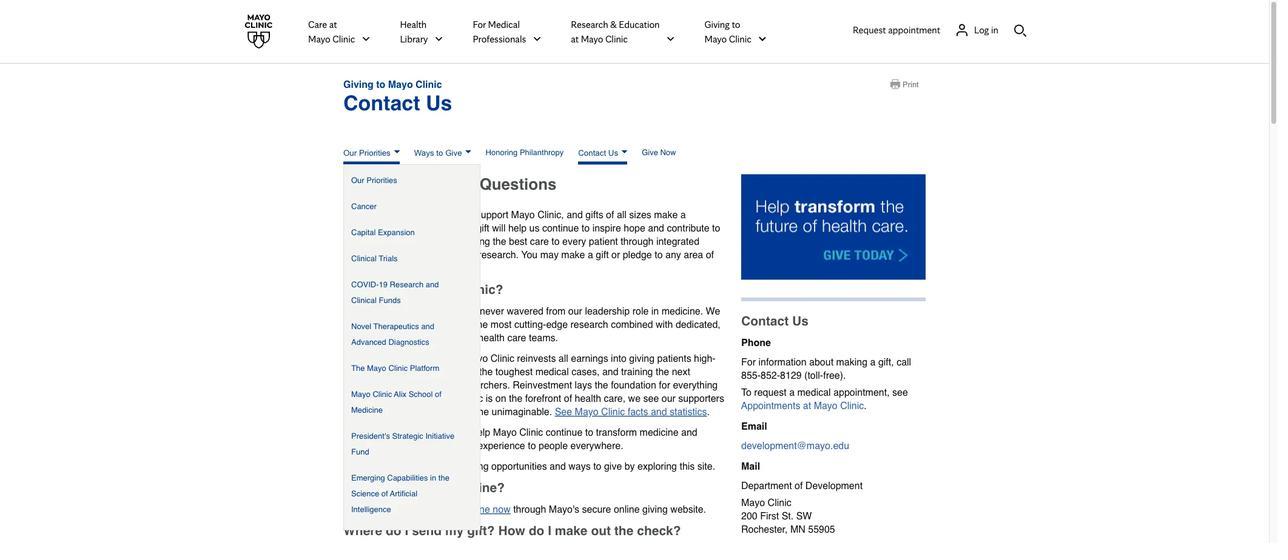 Task type: locate. For each thing, give the bounding box(es) containing it.
patient down power
[[446, 441, 475, 452]]

help up 'experience'
[[472, 427, 490, 438]]

a down 8129 on the bottom of the page
[[789, 387, 795, 398]]

through up the pledge on the top of the page
[[621, 236, 654, 247]]

appointments at mayo clinic link
[[741, 400, 864, 411]]

1 vertical spatial medical
[[798, 387, 831, 398]]

0 vertical spatial through
[[621, 236, 654, 247]]

1 vertical spatial giving
[[643, 504, 668, 516]]

for information about making a gift, call 855-852-8129 (toll-free). to request a medical appointment, see appointments at mayo clinic .
[[741, 357, 911, 411]]

and down people on the left bottom of the page
[[550, 461, 566, 472]]

0 vertical spatial patient
[[589, 236, 618, 247]]

1 horizontal spatial help
[[508, 223, 527, 234]]

us left give now at the top of page
[[608, 148, 618, 157]]

our priorities inside dropdown button
[[343, 148, 391, 157]]

gift left online?
[[436, 481, 456, 496]]

give down everywhere.
[[604, 461, 622, 472]]

in right log
[[991, 24, 999, 36]]

us up information
[[792, 314, 809, 329]]

in inside emerging capabilities in the science of artificial intelligence
[[430, 474, 436, 483]]

being
[[411, 236, 435, 247]]

. inside for information about making a gift, call 855-852-8129 (toll-free). to request a medical appointment, see appointments at mayo clinic .
[[864, 400, 867, 411]]

menu bar containing honoring philanthropy
[[343, 144, 676, 531]]

give left now
[[642, 148, 658, 157]]

your
[[391, 223, 411, 234], [343, 427, 363, 438]]

clinic?
[[461, 283, 503, 297]]

mayo inside giving to mayo clinic
[[705, 33, 727, 45]]

our inside as a nonprofit organization, mayo clinic reinvests all earnings into giving patients high- quality care, finding answers to the toughest medical cases, and training the next generation of doctors and researchers. reinvestment lays the foundation for everything we do, and because mayo clinic is on the forefront of health care, we see our supporters as co-visionaries who imagine the unimaginable.
[[662, 393, 676, 404]]

the right capabilities
[[439, 474, 450, 483]]

1 horizontal spatial for
[[473, 18, 486, 30]]

0 horizontal spatial i
[[371, 481, 375, 496]]

1 horizontal spatial us
[[608, 148, 618, 157]]

a right as on the left of page
[[357, 353, 363, 364]]

0 horizontal spatial in
[[430, 474, 436, 483]]

our up "compassionate"
[[376, 319, 390, 330]]

medical inside as a nonprofit organization, mayo clinic reinvests all earnings into giving patients high- quality care, finding answers to the toughest medical cases, and training the next generation of doctors and researchers. reinvestment lays the foundation for everything we do, and because mayo clinic is on the forefront of health care, we see our supporters as co-visionaries who imagine the unimaginable.
[[536, 367, 569, 378]]

contact right philanthropy
[[578, 148, 606, 157]]

research inside "research & education at mayo clinic"
[[571, 18, 608, 30]]

. down supporters
[[707, 407, 710, 418]]

see mayo clinic facts and statistics link
[[555, 407, 707, 418]]

do down credit
[[386, 524, 401, 539]]

capital expansion
[[351, 228, 415, 237]]

2 horizontal spatial contact
[[741, 314, 789, 329]]

honoring
[[486, 148, 518, 157]]

mayo inside department of development mayo clinic 200 first st. sw rochester, mn 55905
[[741, 497, 765, 509]]

help up best
[[508, 223, 527, 234]]

0 vertical spatial giving
[[629, 353, 655, 364]]

check?
[[637, 524, 681, 539]]

medical down (toll-
[[798, 387, 831, 398]]

150
[[361, 306, 377, 317]]

0 horizontal spatial your
[[343, 427, 363, 438]]

facts
[[628, 407, 648, 418]]

2 vertical spatial our
[[662, 393, 676, 404]]

health inside there are many ways you can support mayo clinic, and gifts of all sizes make a difference. your tax-deductible gift will help us continue to inspire hope and contribute to health and well-being by providing the best care to every patient through integrated clinical practice, education and research. you may make a gift or pledge to any area of mayo clinic.
[[343, 236, 370, 247]]

mayo clinic home page image
[[241, 15, 275, 49]]

1 vertical spatial support
[[374, 283, 421, 297]]

experience
[[478, 441, 525, 452]]

1 vertical spatial give
[[444, 504, 462, 516]]

research left the &
[[571, 18, 608, 30]]

see up facts
[[643, 393, 659, 404]]

0 horizontal spatial at
[[329, 18, 337, 30]]

medical inside for information about making a gift, call 855-852-8129 (toll-free). to request a medical appointment, see appointments at mayo clinic .
[[798, 387, 831, 398]]

finding
[[398, 367, 427, 378]]

and down the statistics at the bottom of page
[[681, 427, 698, 438]]

contact us up "phone"
[[741, 314, 809, 329]]

0 vertical spatial help
[[508, 223, 527, 234]]

ways inside there are many ways you can support mayo clinic, and gifts of all sizes make a difference. your tax-deductible gift will help us continue to inspire hope and contribute to health and well-being by providing the best care to every patient through integrated clinical practice, education and research. you may make a gift or pledge to any area of mayo clinic.
[[415, 209, 437, 221]]

us
[[426, 91, 452, 115], [608, 148, 618, 157], [792, 314, 809, 329]]

health
[[343, 236, 370, 247], [478, 333, 505, 344], [575, 393, 601, 404]]

0 horizontal spatial about
[[430, 461, 454, 472]]

1 horizontal spatial at
[[571, 33, 579, 45]]

our up our priorities link
[[343, 148, 357, 157]]

giving
[[705, 18, 730, 30], [343, 79, 374, 90]]

priorities for our priorities dropdown button
[[359, 148, 391, 157]]

research inside covid-19 research and clinical funds
[[390, 280, 424, 289]]

for 150 years, mayo clinic has never wavered from our leadership role in medicine. we earned our reputation through the most cutting-edge research combined with dedicated, compassionate physicians and health care teams.
[[343, 306, 721, 344]]

0 vertical spatial clinical
[[351, 254, 377, 263]]

1 horizontal spatial health
[[478, 333, 505, 344]]

1 vertical spatial care
[[507, 333, 526, 344]]

2 vertical spatial through
[[513, 504, 546, 516]]

1 vertical spatial in
[[651, 306, 659, 317]]

2 online from the left
[[614, 504, 640, 516]]

1 vertical spatial priorities
[[367, 176, 397, 185]]

great
[[407, 427, 429, 438]]

our priorities inside menu
[[351, 176, 397, 185]]

why
[[343, 283, 370, 297]]

all left "earnings"
[[559, 353, 568, 364]]

clinic.
[[370, 263, 396, 274]]

the down never
[[475, 319, 488, 330]]

1 vertical spatial research
[[390, 280, 424, 289]]

1 horizontal spatial care,
[[604, 393, 626, 404]]

1 vertical spatial by
[[625, 461, 635, 472]]

1 horizontal spatial contact us
[[741, 314, 809, 329]]

make right the sizes
[[654, 209, 678, 221]]

mayo inside for 150 years, mayo clinic has never wavered from our leadership role in medicine. we earned our reputation through the most cutting-edge research combined with dedicated, compassionate physicians and health care teams.
[[409, 306, 432, 317]]

of up see
[[564, 393, 572, 404]]

its
[[378, 441, 388, 452]]

health library button
[[400, 16, 444, 47]]

the inside there are many ways you can support mayo clinic, and gifts of all sizes make a difference. your tax-deductible gift will help us continue to inspire hope and contribute to health and well-being by providing the best care to every patient through integrated clinical practice, education and research. you may make a gift or pledge to any area of mayo clinic.
[[493, 236, 506, 247]]

continue inside there are many ways you can support mayo clinic, and gifts of all sizes make a difference. your tax-deductible gift will help us continue to inspire hope and contribute to health and well-being by providing the best care to every patient through integrated clinical practice, education and research. you may make a gift or pledge to any area of mayo clinic.
[[542, 223, 579, 234]]

i right can
[[371, 481, 375, 496]]

0 vertical spatial contact
[[343, 91, 420, 115]]

clinical inside covid-19 research and clinical funds
[[351, 296, 377, 305]]

asked
[[428, 175, 475, 194]]

1 horizontal spatial we
[[628, 393, 641, 404]]

1 horizontal spatial about
[[809, 357, 834, 368]]

covid-19 research and clinical funds link
[[351, 277, 458, 311]]

there
[[343, 209, 369, 221]]

1 horizontal spatial i
[[405, 524, 409, 539]]

0 horizontal spatial our
[[376, 319, 390, 330]]

1 clinical from the top
[[351, 254, 377, 263]]

0 horizontal spatial health
[[343, 236, 370, 247]]

now
[[493, 504, 511, 516]]

contact inside giving to mayo clinic contact us
[[343, 91, 420, 115]]

make up credit
[[378, 481, 411, 496]]

everything
[[673, 380, 718, 391]]

0 horizontal spatial help
[[472, 427, 490, 438]]

0 vertical spatial priorities
[[359, 148, 391, 157]]

our priorities up our priorities link
[[343, 148, 391, 157]]

Request appointment text field
[[853, 23, 940, 37]]

and down answers
[[437, 380, 454, 391]]

us up "ways to give"
[[426, 91, 452, 115]]

we
[[343, 393, 356, 404], [628, 393, 641, 404]]

president's strategic initiative fund
[[351, 432, 455, 457]]

your inside there are many ways you can support mayo clinic, and gifts of all sizes make a difference. your tax-deductible gift will help us continue to inspire hope and contribute to health and well-being by providing the best care to every patient through integrated clinical practice, education and research. you may make a gift or pledge to any area of mayo clinic.
[[391, 223, 411, 234]]

physicians
[[411, 333, 457, 344]]

forefront
[[525, 393, 561, 404]]

clinic inside "mayo clinic alix school of medicine"
[[373, 390, 392, 399]]

clinic inside department of development mayo clinic 200 first st. sw rochester, mn 55905
[[768, 497, 792, 509]]

0 vertical spatial health
[[343, 236, 370, 247]]

give inside dropdown button
[[445, 148, 462, 157]]

my
[[414, 481, 433, 496], [445, 524, 464, 539]]

1 vertical spatial contact us
[[741, 314, 809, 329]]

can right you
[[458, 209, 473, 221]]

to inside giving to mayo clinic
[[732, 18, 740, 30]]

can
[[458, 209, 473, 221], [362, 461, 378, 472]]

giving up training
[[629, 353, 655, 364]]

contribute
[[667, 223, 710, 234]]

contact up "phone"
[[741, 314, 789, 329]]

0 vertical spatial you
[[521, 249, 538, 261]]

0 vertical spatial research
[[571, 18, 608, 30]]

giving inside giving to mayo clinic contact us
[[343, 79, 374, 90]]

the inside emerging capabilities in the science of artificial intelligence
[[439, 474, 450, 483]]

for left the medical
[[473, 18, 486, 30]]

1 vertical spatial contact
[[578, 148, 606, 157]]

2 vertical spatial in
[[430, 474, 436, 483]]

our priorities for our priorities dropdown button
[[343, 148, 391, 157]]

reputation
[[393, 319, 436, 330]]

0 vertical spatial us
[[426, 91, 452, 115]]

our for our priorities dropdown button
[[343, 148, 357, 157]]

generation
[[343, 380, 389, 391]]

give right ways
[[445, 148, 462, 157]]

0 vertical spatial for
[[473, 18, 486, 30]]

priorities down our priorities dropdown button
[[367, 176, 397, 185]]

everywhere.
[[571, 441, 623, 452]]

1 vertical spatial care,
[[604, 393, 626, 404]]

your up "well-"
[[391, 223, 411, 234]]

of right school on the bottom left
[[435, 390, 442, 399]]

make
[[654, 209, 678, 221], [561, 249, 585, 261], [378, 481, 411, 496], [555, 524, 588, 539]]

give right card
[[444, 504, 462, 516]]

0 vertical spatial all
[[617, 209, 627, 221]]

compassionate
[[343, 333, 409, 344]]

sizes
[[629, 209, 651, 221]]

into
[[611, 353, 627, 364]]

giving to mayo clinic link
[[343, 79, 442, 90]]

1 horizontal spatial your
[[391, 223, 411, 234]]

0 vertical spatial contact us
[[578, 148, 618, 157]]

giving inside giving to mayo clinic
[[705, 18, 730, 30]]

ways to give button
[[414, 144, 471, 165]]

support up 'will'
[[476, 209, 509, 221]]

0 horizontal spatial us
[[426, 91, 452, 115]]

1 online from the left
[[464, 504, 490, 516]]

for up 855-
[[741, 357, 756, 368]]

1 vertical spatial at
[[571, 33, 579, 45]]

1 horizontal spatial through
[[513, 504, 546, 516]]

0 horizontal spatial online
[[464, 504, 490, 516]]

help inside your gift holds great power to help mayo clinic continue to transform medicine and expand its unparalleled patient experience to people everywhere.
[[472, 427, 490, 438]]

contact us right philanthropy
[[578, 148, 618, 157]]

we down foundation
[[628, 393, 641, 404]]

through up where do i send my gift? how do i make out the check?
[[513, 504, 546, 516]]

president's strategic initiative fund link
[[351, 428, 458, 463]]

2 vertical spatial for
[[741, 357, 756, 368]]

and up physicians
[[421, 322, 434, 331]]

our down for
[[662, 393, 676, 404]]

health up clinical
[[343, 236, 370, 247]]

and up medicine
[[651, 407, 667, 418]]

0 horizontal spatial see
[[643, 393, 659, 404]]

ways up tax-
[[415, 209, 437, 221]]

2 horizontal spatial i
[[548, 524, 552, 539]]

a left gift,
[[870, 357, 876, 368]]

covid-
[[351, 280, 379, 289]]

0 horizontal spatial contact us
[[578, 148, 618, 157]]

2 horizontal spatial for
[[741, 357, 756, 368]]

0 vertical spatial at
[[329, 18, 337, 30]]

research up funds
[[390, 280, 424, 289]]

send
[[412, 524, 442, 539]]

clinic inside your gift holds great power to help mayo clinic continue to transform medicine and expand its unparalleled patient experience to people everywhere.
[[520, 427, 543, 438]]

honoring philanthropy
[[486, 148, 564, 157]]

we up as
[[343, 393, 356, 404]]

1 vertical spatial for
[[343, 306, 358, 317]]

a up contribute
[[681, 209, 686, 221]]

research & education at mayo clinic
[[571, 18, 660, 45]]

for up earned at the left
[[343, 306, 358, 317]]

for inside for information about making a gift, call 855-852-8129 (toll-free). to request a medical appointment, see appointments at mayo clinic .
[[741, 357, 756, 368]]

supporters
[[679, 393, 724, 404]]

at inside for information about making a gift, call 855-852-8129 (toll-free). to request a medical appointment, see appointments at mayo clinic .
[[803, 400, 811, 411]]

toughest
[[496, 367, 533, 378]]

1 horizontal spatial care
[[530, 236, 549, 247]]

online
[[464, 504, 490, 516], [614, 504, 640, 516]]

1 vertical spatial through
[[439, 319, 472, 330]]

0 horizontal spatial all
[[559, 353, 568, 364]]

patient down inspire
[[589, 236, 618, 247]]

clinical trials link
[[351, 251, 398, 269]]

doctors
[[403, 380, 435, 391]]

and down providing on the top
[[459, 249, 476, 261]]

0 vertical spatial giving
[[705, 18, 730, 30]]

to inside giving to mayo clinic contact us
[[376, 79, 385, 90]]

and inside novel therapeutics and advanced diagnostics
[[421, 322, 434, 331]]

reinvests
[[517, 353, 556, 364]]

medical up reinvestment
[[536, 367, 569, 378]]

help
[[508, 223, 527, 234], [472, 427, 490, 438]]

1 horizontal spatial support
[[476, 209, 509, 221]]

frequently asked questions main content
[[343, 175, 727, 544]]

menu containing our priorities
[[343, 164, 481, 531]]

1 vertical spatial continue
[[546, 427, 583, 438]]

support up years,
[[374, 283, 421, 297]]

the down is
[[476, 407, 489, 418]]

help inside there are many ways you can support mayo clinic, and gifts of all sizes make a difference. your tax-deductible gift will help us continue to inspire hope and contribute to health and well-being by providing the best care to every patient through integrated clinical practice, education and research. you may make a gift or pledge to any area of mayo clinic.
[[508, 223, 527, 234]]

1 vertical spatial giving
[[343, 79, 374, 90]]

0 vertical spatial my
[[414, 481, 433, 496]]

and down has
[[459, 333, 476, 344]]

making
[[836, 357, 868, 368]]

0 horizontal spatial giving
[[343, 79, 374, 90]]

0 horizontal spatial by
[[438, 236, 448, 247]]

in
[[991, 24, 999, 36], [651, 306, 659, 317], [430, 474, 436, 483]]

1 horizontal spatial .
[[864, 400, 867, 411]]

do down use your credit card to give online now through mayo's secure online giving website.
[[529, 524, 544, 539]]

site.
[[698, 461, 715, 472]]

in right role
[[651, 306, 659, 317]]

of left the artificial
[[382, 489, 388, 498]]

1 vertical spatial health
[[478, 333, 505, 344]]

care
[[308, 18, 327, 30]]

menu inside menu bar
[[343, 164, 481, 531]]

for inside for medical professionals
[[473, 18, 486, 30]]

priorities up our priorities link
[[359, 148, 391, 157]]

by up education
[[438, 236, 448, 247]]

to inside ways to give dropdown button
[[436, 148, 443, 157]]

0 vertical spatial our priorities
[[343, 148, 391, 157]]

and down education
[[426, 280, 439, 289]]

menu bar
[[343, 144, 676, 531]]

of up sw
[[795, 480, 803, 492]]

platform
[[410, 364, 439, 373]]

cutting-
[[514, 319, 546, 330]]

website.
[[671, 504, 706, 516]]

0 horizontal spatial give
[[444, 504, 462, 516]]

1 horizontal spatial ways
[[569, 461, 591, 472]]

covid-19 research and clinical funds
[[351, 280, 439, 305]]

us inside contact us popup button
[[608, 148, 618, 157]]

or
[[612, 249, 620, 261]]

2 vertical spatial us
[[792, 314, 809, 329]]

priorities inside dropdown button
[[359, 148, 391, 157]]

call
[[897, 357, 911, 368]]

giving inside as a nonprofit organization, mayo clinic reinvests all earnings into giving patients high- quality care, finding answers to the toughest medical cases, and training the next generation of doctors and researchers. reinvestment lays the foundation for everything we do, and because mayo clinic is on the forefront of health care, we see our supporters as co-visionaries who imagine the unimaginable.
[[629, 353, 655, 364]]

continue down 'clinic,'
[[542, 223, 579, 234]]

clinical up 150
[[351, 296, 377, 305]]

as
[[343, 407, 354, 418]]

tax-
[[413, 223, 430, 234]]

1 horizontal spatial you
[[521, 249, 538, 261]]

online right 'secure'
[[614, 504, 640, 516]]

reinvestment
[[513, 380, 572, 391]]

a left "or"
[[588, 249, 593, 261]]

contact us link
[[343, 91, 452, 115]]

see down call
[[893, 387, 908, 398]]

a inside as a nonprofit organization, mayo clinic reinvests all earnings into giving patients high- quality care, finding answers to the toughest medical cases, and training the next generation of doctors and researchers. reinvestment lays the foundation for everything we do, and because mayo clinic is on the forefront of health care, we see our supporters as co-visionaries who imagine the unimaginable.
[[357, 353, 363, 364]]

1 vertical spatial us
[[608, 148, 618, 157]]

giving up 'check?'
[[643, 504, 668, 516]]

our
[[568, 306, 582, 317], [376, 319, 390, 330], [662, 393, 676, 404]]

mayo inside care at mayo clinic
[[308, 33, 331, 45]]

1 vertical spatial patient
[[446, 441, 475, 452]]

. down 'appointment,'
[[864, 400, 867, 411]]

0 horizontal spatial do
[[386, 524, 401, 539]]

health down the most
[[478, 333, 505, 344]]

you can learn more about funding opportunities and ways to give by exploring this site.
[[343, 461, 715, 472]]

you down best
[[521, 249, 538, 261]]

1 horizontal spatial online
[[614, 504, 640, 516]]

0 horizontal spatial give
[[445, 148, 462, 157]]

about right more in the bottom left of the page
[[430, 461, 454, 472]]

you down fund
[[343, 461, 360, 472]]

2 vertical spatial contact
[[741, 314, 789, 329]]

care,
[[374, 367, 396, 378], [604, 393, 626, 404]]

area
[[684, 249, 703, 261]]

gift?
[[467, 524, 495, 539]]

1 horizontal spatial by
[[625, 461, 635, 472]]

and left the gifts
[[567, 209, 583, 221]]

clinic,
[[538, 209, 564, 221]]

our inside dropdown button
[[343, 148, 357, 157]]

mayo inside "research & education at mayo clinic"
[[581, 33, 603, 45]]

foundation
[[611, 380, 656, 391]]

for inside for 150 years, mayo clinic has never wavered from our leadership role in medicine. we earned our reputation through the most cutting-edge research combined with dedicated, compassionate physicians and health care teams.
[[343, 306, 358, 317]]

can inside there are many ways you can support mayo clinic, and gifts of all sizes make a difference. your tax-deductible gift will help us continue to inspire hope and contribute to health and well-being by providing the best care to every patient through integrated clinical practice, education and research. you may make a gift or pledge to any area of mayo clinic.
[[458, 209, 473, 221]]

menu
[[343, 164, 481, 531]]

1 vertical spatial your
[[343, 427, 363, 438]]

2 horizontal spatial health
[[575, 393, 601, 404]]

0 horizontal spatial .
[[707, 407, 710, 418]]

difference.
[[343, 223, 389, 234]]

of down the mayo clinic platform link
[[392, 380, 400, 391]]

giving for giving to mayo clinic
[[705, 18, 730, 30]]

care down cutting-
[[507, 333, 526, 344]]

unparalleled
[[390, 441, 443, 452]]

2 horizontal spatial at
[[803, 400, 811, 411]]

card
[[411, 504, 430, 516]]

care, down nonprofit
[[374, 367, 396, 378]]

credit
[[385, 504, 409, 516]]

all inside as a nonprofit organization, mayo clinic reinvests all earnings into giving patients high- quality care, finding answers to the toughest medical cases, and training the next generation of doctors and researchers. reinvestment lays the foundation for everything we do, and because mayo clinic is on the forefront of health care, we see our supporters as co-visionaries who imagine the unimaginable.
[[559, 353, 568, 364]]

i left send
[[405, 524, 409, 539]]

diagnostics
[[389, 338, 429, 347]]

0 vertical spatial give
[[604, 461, 622, 472]]

my left gift?
[[445, 524, 464, 539]]

0 horizontal spatial research
[[390, 280, 424, 289]]

clinical left "trials"
[[351, 254, 377, 263]]

0 vertical spatial our
[[343, 148, 357, 157]]

1 vertical spatial our priorities
[[351, 176, 397, 185]]

do,
[[359, 393, 372, 404]]

2 horizontal spatial our
[[662, 393, 676, 404]]

contact us button
[[578, 144, 627, 165]]

0 vertical spatial your
[[391, 223, 411, 234]]

in inside for 150 years, mayo clinic has never wavered from our leadership role in medicine. we earned our reputation through the most cutting-edge research combined with dedicated, compassionate physicians and health care teams.
[[651, 306, 659, 317]]

2 clinical from the top
[[351, 296, 377, 305]]

for for for medical professionals
[[473, 18, 486, 30]]

therapeutics
[[374, 322, 419, 331]]

medicine.
[[662, 306, 703, 317]]

see inside as a nonprofit organization, mayo clinic reinvests all earnings into giving patients high- quality care, finding answers to the toughest medical cases, and training the next generation of doctors and researchers. reinvestment lays the foundation for everything we do, and because mayo clinic is on the forefront of health care, we see our supporters as co-visionaries who imagine the unimaginable.
[[643, 393, 659, 404]]

of inside department of development mayo clinic 200 first st. sw rochester, mn 55905
[[795, 480, 803, 492]]

2 horizontal spatial through
[[621, 236, 654, 247]]

by left exploring
[[625, 461, 635, 472]]

1 vertical spatial our
[[351, 176, 364, 185]]

care, up see mayo clinic facts and statistics link
[[604, 393, 626, 404]]

0 vertical spatial about
[[809, 357, 834, 368]]

our priorities button
[[343, 144, 400, 165]]

of up inspire
[[606, 209, 614, 221]]



Task type: describe. For each thing, give the bounding box(es) containing it.
at inside "research & education at mayo clinic"
[[571, 33, 579, 45]]

1 vertical spatial my
[[445, 524, 464, 539]]

how
[[498, 524, 525, 539]]

and inside your gift holds great power to help mayo clinic continue to transform medicine and expand its unparalleled patient experience to people everywhere.
[[681, 427, 698, 438]]

researchers.
[[456, 380, 510, 391]]

president's
[[351, 432, 390, 441]]

role
[[633, 306, 649, 317]]

clinic inside giving to mayo clinic contact us
[[416, 79, 442, 90]]

continue inside your gift holds great power to help mayo clinic continue to transform medicine and expand its unparalleled patient experience to people everywhere.
[[546, 427, 583, 438]]

health inside as a nonprofit organization, mayo clinic reinvests all earnings into giving patients high- quality care, finding answers to the toughest medical cases, and training the next generation of doctors and researchers. reinvestment lays the foundation for everything we do, and because mayo clinic is on the forefront of health care, we see our supporters as co-visionaries who imagine the unimaginable.
[[575, 393, 601, 404]]

statistics
[[670, 407, 707, 418]]

make down mayo's
[[555, 524, 588, 539]]

on
[[496, 393, 506, 404]]

novel
[[351, 322, 371, 331]]

us inside giving to mayo clinic contact us
[[426, 91, 452, 115]]

see inside for information about making a gift, call 855-852-8129 (toll-free). to request a medical appointment, see appointments at mayo clinic .
[[893, 387, 908, 398]]

the right lays
[[595, 380, 608, 391]]

mayo inside the mayo clinic platform link
[[367, 364, 386, 373]]

deductible
[[430, 223, 474, 234]]

wavered
[[507, 306, 544, 317]]

gift left "or"
[[596, 249, 609, 261]]

0 vertical spatial care,
[[374, 367, 396, 378]]

funds
[[379, 296, 401, 305]]

and down the sizes
[[648, 223, 664, 234]]

trials
[[379, 254, 398, 263]]

patient inside your gift holds great power to help mayo clinic continue to transform medicine and expand its unparalleled patient experience to people everywhere.
[[446, 441, 475, 452]]

your inside your gift holds great power to help mayo clinic continue to transform medicine and expand its unparalleled patient experience to people everywhere.
[[343, 427, 363, 438]]

help transform the future of health care. give today. image
[[741, 175, 926, 280]]

our priorities for our priorities link
[[351, 176, 397, 185]]

of inside "mayo clinic alix school of medicine"
[[435, 390, 442, 399]]

high-
[[694, 353, 716, 364]]

of inside emerging capabilities in the science of artificial intelligence
[[382, 489, 388, 498]]

cancer
[[351, 202, 377, 211]]

and up clinical trials
[[373, 236, 389, 247]]

development@mayo.edu
[[741, 440, 849, 452]]

1 do from the left
[[386, 524, 401, 539]]

from
[[546, 306, 566, 317]]

Log in text field
[[974, 23, 999, 37]]

support inside there are many ways you can support mayo clinic, and gifts of all sizes make a difference. your tax-deductible gift will help us continue to inspire hope and contribute to health and well-being by providing the best care to every patient through integrated clinical practice, education and research. you may make a gift or pledge to any area of mayo clinic.
[[476, 209, 509, 221]]

through inside for 150 years, mayo clinic has never wavered from our leadership role in medicine. we earned our reputation through the most cutting-edge research combined with dedicated, compassionate physicians and health care teams.
[[439, 319, 472, 330]]

rochester,
[[741, 524, 788, 535]]

at inside care at mayo clinic
[[329, 18, 337, 30]]

giving for giving to mayo clinic contact us
[[343, 79, 374, 90]]

earned
[[343, 319, 374, 330]]

give online now link
[[444, 504, 511, 516]]

0 horizontal spatial support
[[374, 283, 421, 297]]

priorities for our priorities link
[[367, 176, 397, 185]]

will
[[492, 223, 506, 234]]

giving to mayo clinic
[[705, 18, 752, 45]]

to
[[741, 387, 752, 398]]

1 vertical spatial can
[[362, 461, 378, 472]]

0 horizontal spatial you
[[343, 461, 360, 472]]

artificial
[[390, 489, 417, 498]]

1 horizontal spatial give
[[642, 148, 658, 157]]

gift inside your gift holds great power to help mayo clinic continue to transform medicine and expand its unparalleled patient experience to people everywhere.
[[366, 427, 379, 438]]

care inside for 150 years, mayo clinic has never wavered from our leadership role in medicine. we earned our reputation through the most cutting-edge research combined with dedicated, compassionate physicians and health care teams.
[[507, 333, 526, 344]]

years,
[[380, 306, 406, 317]]

are
[[371, 209, 385, 221]]

health library
[[400, 18, 428, 45]]

by inside there are many ways you can support mayo clinic, and gifts of all sizes make a difference. your tax-deductible gift will help us continue to inspire hope and contribute to health and well-being by providing the best care to every patient through integrated clinical practice, education and research. you may make a gift or pledge to any area of mayo clinic.
[[438, 236, 448, 247]]

emerging capabilities in the science of artificial intelligence link
[[351, 470, 458, 521]]

mayo inside "mayo clinic alix school of medicine"
[[351, 390, 371, 399]]

through inside there are many ways you can support mayo clinic, and gifts of all sizes make a difference. your tax-deductible gift will help us continue to inspire hope and contribute to health and well-being by providing the best care to every patient through integrated clinical practice, education and research. you may make a gift or pledge to any area of mayo clinic.
[[621, 236, 654, 247]]

edge
[[546, 319, 568, 330]]

patient inside there are many ways you can support mayo clinic, and gifts of all sizes make a difference. your tax-deductible gift will help us continue to inspire hope and contribute to health and well-being by providing the best care to every patient through integrated clinical practice, education and research. you may make a gift or pledge to any area of mayo clinic.
[[589, 236, 618, 247]]

19
[[379, 280, 388, 289]]

contact inside popup button
[[578, 148, 606, 157]]

clinic inside giving to mayo clinic
[[729, 33, 752, 45]]

clinic inside for 150 years, mayo clinic has never wavered from our leadership role in medicine. we earned our reputation through the most cutting-edge research combined with dedicated, compassionate physicians and health care teams.
[[435, 306, 459, 317]]

nonprofit
[[366, 353, 403, 364]]

our for our priorities link
[[351, 176, 364, 185]]

the up for
[[656, 367, 669, 378]]

for for for 150 years, mayo clinic has never wavered from our leadership role in medicine. we earned our reputation through the most cutting-edge research combined with dedicated, compassionate physicians and health care teams.
[[343, 306, 358, 317]]

in inside text box
[[991, 24, 999, 36]]

quality
[[343, 367, 371, 378]]

as
[[343, 353, 355, 364]]

intelligence
[[351, 505, 391, 514]]

&
[[610, 18, 617, 30]]

who
[[418, 407, 436, 418]]

research
[[571, 319, 608, 330]]

the inside for 150 years, mayo clinic has never wavered from our leadership role in medicine. we earned our reputation through the most cutting-edge research combined with dedicated, compassionate physicians and health care teams.
[[475, 319, 488, 330]]

contact us inside popup button
[[578, 148, 618, 157]]

why support mayo clinic?
[[343, 283, 503, 297]]

and inside for 150 years, mayo clinic has never wavered from our leadership role in medicine. we earned our reputation through the most cutting-edge research combined with dedicated, compassionate physicians and health care teams.
[[459, 333, 476, 344]]

clinical trials
[[351, 254, 398, 263]]

1 we from the left
[[343, 393, 356, 404]]

clinic inside "research & education at mayo clinic"
[[605, 33, 628, 45]]

1 horizontal spatial our
[[568, 306, 582, 317]]

(toll-
[[805, 370, 823, 381]]

clinical
[[343, 249, 373, 261]]

8129
[[780, 370, 802, 381]]

earnings
[[571, 353, 608, 364]]

development
[[806, 480, 863, 492]]

as a nonprofit organization, mayo clinic reinvests all earnings into giving patients high- quality care, finding answers to the toughest medical cases, and training the next generation of doctors and researchers. reinvestment lays the foundation for everything we do, and because mayo clinic is on the forefront of health care, we see our supporters as co-visionaries who imagine the unimaginable.
[[343, 353, 724, 418]]

2 we from the left
[[628, 393, 641, 404]]

care inside there are many ways you can support mayo clinic, and gifts of all sizes make a difference. your tax-deductible gift will help us continue to inspire hope and contribute to health and well-being by providing the best care to every patient through integrated clinical practice, education and research. you may make a gift or pledge to any area of mayo clinic.
[[530, 236, 549, 247]]

this
[[680, 461, 695, 472]]

health inside for 150 years, mayo clinic has never wavered from our leadership role in medicine. we earned our reputation through the most cutting-edge research combined with dedicated, compassionate physicians and health care teams.
[[478, 333, 505, 344]]

all inside there are many ways you can support mayo clinic, and gifts of all sizes make a difference. your tax-deductible gift will help us continue to inspire hope and contribute to health and well-being by providing the best care to every patient through integrated clinical practice, education and research. you may make a gift or pledge to any area of mayo clinic.
[[617, 209, 627, 221]]

ways
[[414, 148, 434, 157]]

education
[[619, 18, 660, 30]]

. inside "frequently asked questions" main content
[[707, 407, 710, 418]]

expand
[[343, 441, 375, 452]]

of right area
[[706, 249, 714, 261]]

you inside there are many ways you can support mayo clinic, and gifts of all sizes make a difference. your tax-deductible gift will help us continue to inspire hope and contribute to health and well-being by providing the best care to every patient through integrated clinical practice, education and research. you may make a gift or pledge to any area of mayo clinic.
[[521, 249, 538, 261]]

1 vertical spatial our
[[376, 319, 390, 330]]

and inside covid-19 research and clinical funds
[[426, 280, 439, 289]]

holds
[[381, 427, 405, 438]]

for medical professionals
[[473, 18, 526, 45]]

honoring philanthropy link
[[486, 144, 564, 164]]

the up unimaginable.
[[509, 393, 523, 404]]

about inside for information about making a gift, call 855-852-8129 (toll-free). to request a medical appointment, see appointments at mayo clinic .
[[809, 357, 834, 368]]

is
[[486, 393, 493, 404]]

pledge
[[623, 249, 652, 261]]

the right out
[[615, 524, 634, 539]]

well-
[[391, 236, 411, 247]]

school
[[409, 390, 433, 399]]

you
[[439, 209, 455, 221]]

inspire
[[593, 223, 621, 234]]

frequently asked questions
[[343, 175, 557, 194]]

initiative
[[426, 432, 455, 441]]

hope
[[624, 223, 645, 234]]

about inside "frequently asked questions" main content
[[430, 461, 454, 472]]

strategic
[[392, 432, 423, 441]]

make down every
[[561, 249, 585, 261]]

to inside as a nonprofit organization, mayo clinic reinvests all earnings into giving patients high- quality care, finding answers to the toughest medical cases, and training the next generation of doctors and researchers. reinvestment lays the foundation for everything we do, and because mayo clinic is on the forefront of health care, we see our supporters as co-visionaries who imagine the unimaginable.
[[469, 367, 477, 378]]

2 horizontal spatial us
[[792, 314, 809, 329]]

us
[[529, 223, 540, 234]]

give now link
[[642, 144, 676, 164]]

your
[[363, 504, 382, 516]]

mayo inside for information about making a gift, call 855-852-8129 (toll-free). to request a medical appointment, see appointments at mayo clinic .
[[814, 400, 838, 411]]

transform
[[596, 427, 637, 438]]

mayo clinic alix school of medicine
[[351, 390, 442, 415]]

request
[[853, 24, 886, 36]]

the up researchers.
[[479, 367, 493, 378]]

best
[[509, 236, 527, 247]]

because
[[394, 393, 430, 404]]

give now
[[642, 148, 676, 157]]

funding
[[457, 461, 489, 472]]

and down into at left
[[602, 367, 619, 378]]

mayo's
[[549, 504, 579, 516]]

opportunities
[[491, 461, 547, 472]]

combined
[[611, 319, 653, 330]]

clinic inside for information about making a gift, call 855-852-8129 (toll-free). to request a medical appointment, see appointments at mayo clinic .
[[840, 400, 864, 411]]

gift left 'will'
[[477, 223, 489, 234]]

may
[[540, 249, 559, 261]]

appointment,
[[834, 387, 890, 398]]

2 do from the left
[[529, 524, 544, 539]]

lays
[[575, 380, 592, 391]]

mayo inside your gift holds great power to help mayo clinic continue to transform medicine and expand its unparalleled patient experience to people everywhere.
[[493, 427, 517, 438]]

and up visionaries at the bottom of page
[[375, 393, 391, 404]]

with
[[656, 319, 673, 330]]

see mayo clinic facts and statistics .
[[555, 407, 710, 418]]

clinic inside care at mayo clinic
[[333, 33, 355, 45]]

mayo inside giving to mayo clinic contact us
[[388, 79, 413, 90]]

department of development mayo clinic 200 first st. sw rochester, mn 55905
[[741, 480, 863, 535]]



Task type: vqa. For each thing, say whether or not it's contained in the screenshot.
Library
yes



